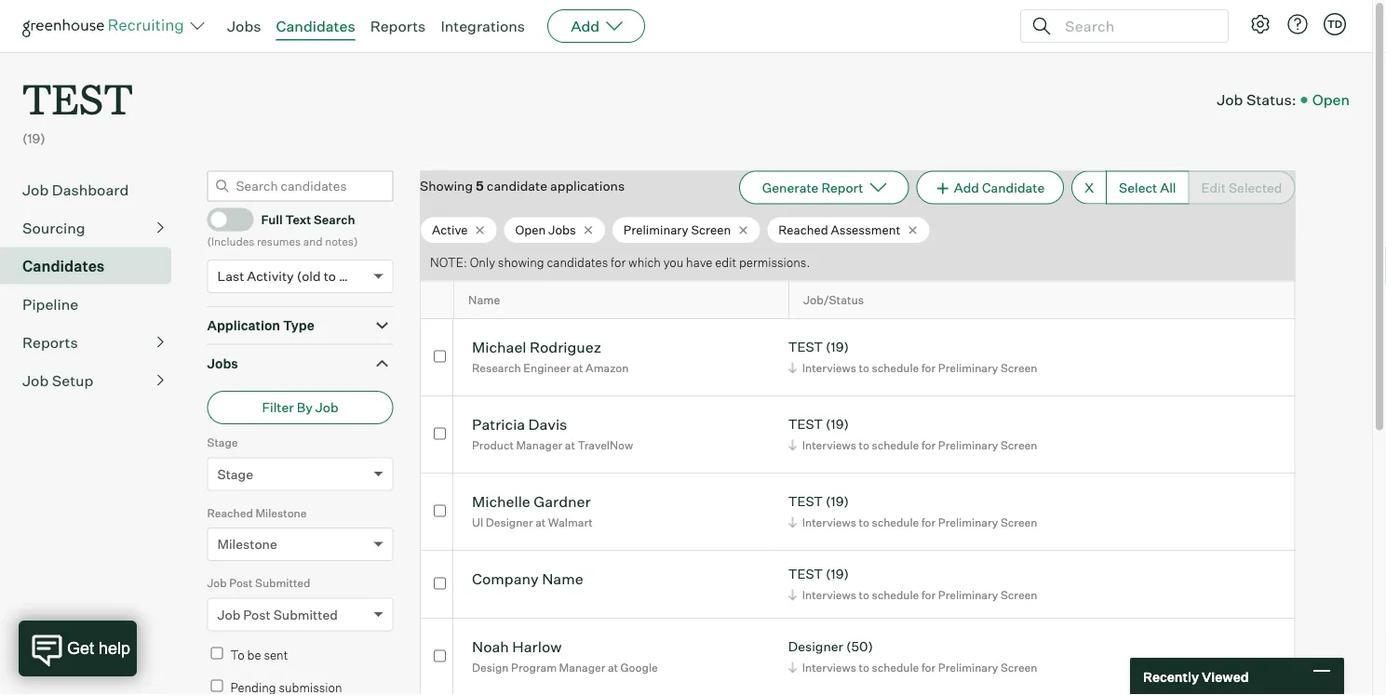 Task type: vqa. For each thing, say whether or not it's contained in the screenshot.
below)
no



Task type: locate. For each thing, give the bounding box(es) containing it.
td button
[[1324, 13, 1347, 35]]

you
[[664, 255, 684, 270]]

1 horizontal spatial open
[[1313, 90, 1350, 109]]

interviews for noah harlow
[[802, 661, 857, 675]]

Pending submission checkbox
[[211, 680, 223, 693]]

(19) for patricia davis
[[826, 416, 849, 433]]

1 horizontal spatial add
[[954, 179, 980, 196]]

(50)
[[847, 639, 873, 655]]

michelle gardner link
[[472, 492, 591, 514]]

add candidate link
[[917, 171, 1065, 205]]

candidates link up pipeline link
[[22, 255, 164, 277]]

reports link down pipeline link
[[22, 331, 164, 354]]

add for add
[[571, 17, 600, 35]]

schedule
[[872, 361, 919, 375], [872, 438, 919, 452], [872, 516, 919, 530], [872, 588, 919, 602], [872, 661, 919, 675]]

screen inside designer (50) interviews to schedule for preliminary screen
[[1001, 661, 1038, 675]]

1 test (19) interviews to schedule for preliminary screen from the top
[[789, 339, 1038, 375]]

notes)
[[325, 235, 358, 249]]

to
[[324, 268, 336, 285], [859, 361, 870, 375], [859, 438, 870, 452], [859, 516, 870, 530], [859, 588, 870, 602], [859, 661, 870, 675]]

post
[[229, 577, 253, 591], [243, 607, 271, 623]]

0 vertical spatial job post submitted
[[207, 577, 310, 591]]

at inside "michelle gardner ui designer at walmart"
[[536, 516, 546, 530]]

0 vertical spatial name
[[468, 293, 500, 307]]

at down the michelle gardner link
[[536, 516, 546, 530]]

1 schedule from the top
[[872, 361, 919, 375]]

3 interviews to schedule for preliminary screen link from the top
[[786, 514, 1043, 531]]

1 horizontal spatial name
[[542, 570, 583, 588]]

only
[[470, 255, 495, 270]]

at
[[573, 361, 583, 375], [565, 438, 575, 452], [536, 516, 546, 530], [608, 661, 618, 675]]

1 vertical spatial post
[[243, 607, 271, 623]]

at inside patricia davis product manager at travelnow
[[565, 438, 575, 452]]

(19)
[[22, 131, 45, 147], [826, 339, 849, 355], [826, 416, 849, 433], [826, 494, 849, 510], [826, 566, 849, 583]]

job inside button
[[316, 400, 339, 416]]

open jobs
[[515, 222, 576, 237]]

0 vertical spatial post
[[229, 577, 253, 591]]

0 horizontal spatial reports link
[[22, 331, 164, 354]]

milestone down stage element
[[256, 506, 307, 520]]

schedule inside designer (50) interviews to schedule for preliminary screen
[[872, 661, 919, 675]]

at down rodriguez
[[573, 361, 583, 375]]

interviews to schedule for preliminary screen link for michael rodriguez
[[786, 359, 1043, 377]]

at for rodriguez
[[573, 361, 583, 375]]

and
[[303, 235, 323, 249]]

test (19) interviews to schedule for preliminary screen for michael rodriguez
[[789, 339, 1038, 375]]

preliminary
[[624, 222, 689, 237], [939, 361, 999, 375], [939, 438, 999, 452], [939, 516, 999, 530], [939, 588, 999, 602], [939, 661, 999, 675]]

preliminary for noah harlow
[[939, 661, 999, 675]]

candidates link right "jobs" link
[[276, 17, 355, 35]]

applications
[[550, 178, 625, 194]]

1 vertical spatial add
[[954, 179, 980, 196]]

reached down stage element
[[207, 506, 253, 520]]

1 interviews from the top
[[802, 361, 857, 375]]

0 vertical spatial stage
[[207, 436, 238, 450]]

all
[[1161, 179, 1177, 196]]

rodriguez
[[530, 338, 602, 356]]

stage element
[[207, 434, 393, 504]]

activity
[[247, 268, 294, 285]]

ui
[[472, 516, 484, 530]]

5 interviews from the top
[[802, 661, 857, 675]]

1 vertical spatial name
[[542, 570, 583, 588]]

setup
[[52, 371, 93, 390]]

search
[[314, 212, 355, 227]]

1 vertical spatial manager
[[559, 661, 606, 675]]

add inside "link"
[[954, 179, 980, 196]]

Search candidates field
[[207, 171, 393, 202]]

last
[[217, 268, 244, 285]]

stage
[[207, 436, 238, 450], [217, 466, 253, 483]]

0 horizontal spatial name
[[468, 293, 500, 307]]

for inside designer (50) interviews to schedule for preliminary screen
[[922, 661, 936, 675]]

0 vertical spatial open
[[1313, 90, 1350, 109]]

name
[[468, 293, 500, 307], [542, 570, 583, 588]]

1 vertical spatial jobs
[[549, 222, 576, 237]]

showing
[[420, 178, 473, 194]]

reports left "integrations" link
[[370, 17, 426, 35]]

0 horizontal spatial designer
[[486, 516, 533, 530]]

designer left (50)
[[789, 639, 844, 655]]

manager
[[516, 438, 563, 452], [559, 661, 606, 675]]

0 horizontal spatial reached
[[207, 506, 253, 520]]

walmart
[[548, 516, 593, 530]]

generate report button
[[739, 171, 909, 205]]

1 vertical spatial stage
[[217, 466, 253, 483]]

4 interviews to schedule for preliminary screen link from the top
[[786, 586, 1043, 604]]

0 vertical spatial reports link
[[370, 17, 426, 35]]

post up the to be sent
[[243, 607, 271, 623]]

0 horizontal spatial add
[[571, 17, 600, 35]]

x
[[1085, 179, 1094, 196]]

0 horizontal spatial open
[[515, 222, 546, 237]]

open for open
[[1313, 90, 1350, 109]]

interviews
[[802, 361, 857, 375], [802, 438, 857, 452], [802, 516, 857, 530], [802, 588, 857, 602], [802, 661, 857, 675]]

3 schedule from the top
[[872, 516, 919, 530]]

schedule for noah harlow
[[872, 661, 919, 675]]

to be sent
[[231, 648, 288, 663]]

reached down generate report
[[779, 222, 828, 237]]

for for rodriguez
[[922, 361, 936, 375]]

select all
[[1119, 179, 1177, 196]]

5 schedule from the top
[[872, 661, 919, 675]]

designer inside designer (50) interviews to schedule for preliminary screen
[[789, 639, 844, 655]]

reached milestone
[[207, 506, 307, 520]]

reports link left "integrations" link
[[370, 17, 426, 35]]

post up the to
[[229, 577, 253, 591]]

open right status:
[[1313, 90, 1350, 109]]

None checkbox
[[434, 505, 446, 517]]

0 vertical spatial manager
[[516, 438, 563, 452]]

integrations
[[441, 17, 525, 35]]

interviews inside designer (50) interviews to schedule for preliminary screen
[[802, 661, 857, 675]]

manager inside the noah harlow design program manager at google
[[559, 661, 606, 675]]

active
[[432, 222, 468, 237]]

recently viewed
[[1144, 669, 1249, 685]]

at left the google
[[608, 661, 618, 675]]

candidate
[[487, 178, 548, 194]]

3 interviews from the top
[[802, 516, 857, 530]]

to inside designer (50) interviews to schedule for preliminary screen
[[859, 661, 870, 675]]

1 interviews to schedule for preliminary screen link from the top
[[786, 359, 1043, 377]]

job post submitted up sent
[[217, 607, 338, 623]]

test (19) interviews to schedule for preliminary screen
[[789, 339, 1038, 375], [789, 416, 1038, 452], [789, 494, 1038, 530], [789, 566, 1038, 602]]

open up 'showing'
[[515, 222, 546, 237]]

milestone down the reached milestone
[[217, 537, 277, 553]]

patricia
[[472, 415, 525, 434]]

1 vertical spatial reached
[[207, 506, 253, 520]]

designer down michelle
[[486, 516, 533, 530]]

preliminary inside designer (50) interviews to schedule for preliminary screen
[[939, 661, 999, 675]]

2 interviews to schedule for preliminary screen link from the top
[[786, 436, 1043, 454]]

job post submitted
[[207, 577, 310, 591], [217, 607, 338, 623]]

1 horizontal spatial candidates
[[276, 17, 355, 35]]

at down the davis at the left of the page
[[565, 438, 575, 452]]

for for davis
[[922, 438, 936, 452]]

5 interviews to schedule for preliminary screen link from the top
[[786, 659, 1043, 677]]

manager right program
[[559, 661, 606, 675]]

2 test (19) interviews to schedule for preliminary screen from the top
[[789, 416, 1038, 452]]

test for michael rodriguez
[[789, 339, 823, 355]]

interviews to schedule for preliminary screen link for michelle gardner
[[786, 514, 1043, 531]]

name down walmart
[[542, 570, 583, 588]]

integrations link
[[441, 17, 525, 35]]

1 vertical spatial open
[[515, 222, 546, 237]]

0 horizontal spatial candidates
[[22, 257, 105, 275]]

manager inside patricia davis product manager at travelnow
[[516, 438, 563, 452]]

jobs
[[227, 17, 261, 35], [549, 222, 576, 237], [207, 355, 238, 372]]

1 vertical spatial reports link
[[22, 331, 164, 354]]

(19) for michelle gardner
[[826, 494, 849, 510]]

at inside michael rodriguez research engineer at amazon
[[573, 361, 583, 375]]

program
[[511, 661, 557, 675]]

submitted down reached milestone element
[[255, 577, 310, 591]]

name down only
[[468, 293, 500, 307]]

candidates down sourcing
[[22, 257, 105, 275]]

add inside popup button
[[571, 17, 600, 35]]

Search text field
[[1061, 13, 1212, 40]]

2 schedule from the top
[[872, 438, 919, 452]]

td button
[[1321, 9, 1350, 39]]

interviews for michael rodriguez
[[802, 361, 857, 375]]

for for gardner
[[922, 516, 936, 530]]

test link
[[22, 52, 133, 130]]

3 test (19) interviews to schedule for preliminary screen from the top
[[789, 494, 1038, 530]]

patricia davis product manager at travelnow
[[472, 415, 633, 452]]

add
[[571, 17, 600, 35], [954, 179, 980, 196]]

have
[[686, 255, 713, 270]]

pipeline
[[22, 295, 78, 314]]

reached assessment
[[779, 222, 901, 237]]

pipeline link
[[22, 293, 164, 315]]

1 vertical spatial designer
[[789, 639, 844, 655]]

designer (50) interviews to schedule for preliminary screen
[[789, 639, 1038, 675]]

0 horizontal spatial reports
[[22, 333, 78, 352]]

interviews to schedule for preliminary screen link for patricia davis
[[786, 436, 1043, 454]]

reports
[[370, 17, 426, 35], [22, 333, 78, 352]]

at for davis
[[565, 438, 575, 452]]

None checkbox
[[434, 351, 446, 363], [434, 428, 446, 440], [434, 578, 446, 590], [434, 651, 446, 663], [434, 351, 446, 363], [434, 428, 446, 440], [434, 578, 446, 590], [434, 651, 446, 663]]

job dashboard
[[22, 180, 129, 199]]

1 horizontal spatial reports
[[370, 17, 426, 35]]

submitted up sent
[[273, 607, 338, 623]]

full
[[261, 212, 283, 227]]

sent
[[264, 648, 288, 663]]

reports link
[[370, 17, 426, 35], [22, 331, 164, 354]]

5
[[476, 178, 484, 194]]

job post submitted down reached milestone element
[[207, 577, 310, 591]]

0 vertical spatial add
[[571, 17, 600, 35]]

job setup
[[22, 371, 93, 390]]

0 vertical spatial reached
[[779, 222, 828, 237]]

manager down the davis at the left of the page
[[516, 438, 563, 452]]

4 test (19) interviews to schedule for preliminary screen from the top
[[789, 566, 1038, 602]]

test (19)
[[22, 71, 133, 147]]

2 vertical spatial jobs
[[207, 355, 238, 372]]

1 horizontal spatial designer
[[789, 639, 844, 655]]

candidates right "jobs" link
[[276, 17, 355, 35]]

1 horizontal spatial reached
[[779, 222, 828, 237]]

2 interviews from the top
[[802, 438, 857, 452]]

reports down pipeline
[[22, 333, 78, 352]]

0 vertical spatial designer
[[486, 516, 533, 530]]

sourcing
[[22, 219, 85, 237]]

to for noah harlow
[[859, 661, 870, 675]]

1 horizontal spatial candidates link
[[276, 17, 355, 35]]

last activity (old to new)
[[217, 268, 369, 285]]

generate
[[763, 179, 819, 196]]

interviews to schedule for preliminary screen link
[[786, 359, 1043, 377], [786, 436, 1043, 454], [786, 514, 1043, 531], [786, 586, 1043, 604], [786, 659, 1043, 677]]

0 vertical spatial jobs
[[227, 17, 261, 35]]

0 horizontal spatial candidates link
[[22, 255, 164, 277]]



Task type: describe. For each thing, give the bounding box(es) containing it.
resumes
[[257, 235, 301, 249]]

interviews to schedule for preliminary screen link for noah harlow
[[786, 659, 1043, 677]]

1 vertical spatial milestone
[[217, 537, 277, 553]]

type
[[283, 318, 315, 334]]

to for michael rodriguez
[[859, 361, 870, 375]]

job dashboard link
[[22, 179, 164, 201]]

4 schedule from the top
[[872, 588, 919, 602]]

select all link
[[1106, 171, 1189, 205]]

0 vertical spatial candidates
[[276, 17, 355, 35]]

be
[[247, 648, 261, 663]]

viewed
[[1202, 669, 1249, 685]]

select
[[1119, 179, 1158, 196]]

candidate reports are now available! apply filters and select "view in app" element
[[739, 171, 909, 205]]

To be sent checkbox
[[211, 648, 223, 660]]

test (19) interviews to schedule for preliminary screen for michelle gardner
[[789, 494, 1038, 530]]

to
[[231, 648, 245, 663]]

(old
[[297, 268, 321, 285]]

configure image
[[1250, 13, 1272, 35]]

candidate
[[982, 179, 1045, 196]]

dashboard
[[52, 180, 129, 199]]

greenhouse recruiting image
[[22, 15, 190, 37]]

michael rodriguez research engineer at amazon
[[472, 338, 629, 375]]

schedule for patricia davis
[[872, 438, 919, 452]]

1 vertical spatial candidates link
[[22, 255, 164, 277]]

last activity (old to new) option
[[217, 268, 369, 285]]

company name
[[472, 570, 583, 588]]

0 vertical spatial milestone
[[256, 506, 307, 520]]

preliminary for michael rodriguez
[[939, 361, 999, 375]]

td
[[1328, 18, 1343, 30]]

research
[[472, 361, 521, 375]]

note: only showing candidates for which you have edit permissions.
[[430, 255, 810, 270]]

test (19) interviews to schedule for preliminary screen for patricia davis
[[789, 416, 1038, 452]]

showing
[[498, 255, 544, 270]]

screen for michelle gardner
[[1001, 516, 1038, 530]]

at for gardner
[[536, 516, 546, 530]]

to for patricia davis
[[859, 438, 870, 452]]

1 vertical spatial job post submitted
[[217, 607, 338, 623]]

design
[[472, 661, 509, 675]]

designer inside "michelle gardner ui designer at walmart"
[[486, 516, 533, 530]]

filter by job
[[262, 400, 339, 416]]

by
[[297, 400, 313, 416]]

new)
[[339, 268, 369, 285]]

0 vertical spatial reports
[[370, 17, 426, 35]]

company
[[472, 570, 539, 588]]

note:
[[430, 255, 467, 270]]

checkmark image
[[216, 213, 230, 226]]

0 vertical spatial submitted
[[255, 577, 310, 591]]

screen for michael rodriguez
[[1001, 361, 1038, 375]]

michael
[[472, 338, 527, 356]]

noah
[[472, 638, 509, 656]]

filter
[[262, 400, 294, 416]]

application type
[[207, 318, 315, 334]]

screen for noah harlow
[[1001, 661, 1038, 675]]

amazon
[[586, 361, 629, 375]]

screen for patricia davis
[[1001, 438, 1038, 452]]

job post submitted element
[[207, 575, 393, 645]]

schedule for michelle gardner
[[872, 516, 919, 530]]

at inside the noah harlow design program manager at google
[[608, 661, 618, 675]]

preliminary screen
[[624, 222, 731, 237]]

google
[[621, 661, 658, 675]]

submission
[[279, 680, 342, 695]]

full text search (includes resumes and notes)
[[207, 212, 358, 249]]

preliminary for patricia davis
[[939, 438, 999, 452]]

x link
[[1072, 171, 1106, 205]]

application
[[207, 318, 280, 334]]

interviews for michelle gardner
[[802, 516, 857, 530]]

job/status
[[804, 293, 864, 307]]

1 vertical spatial candidates
[[22, 257, 105, 275]]

noah harlow design program manager at google
[[472, 638, 658, 675]]

job setup link
[[22, 369, 164, 392]]

for for harlow
[[922, 661, 936, 675]]

jobs link
[[227, 17, 261, 35]]

text
[[285, 212, 311, 227]]

which
[[629, 255, 661, 270]]

(includes
[[207, 235, 254, 249]]

patricia davis link
[[472, 415, 567, 436]]

1 vertical spatial submitted
[[273, 607, 338, 623]]

pending submission
[[231, 680, 342, 695]]

product
[[472, 438, 514, 452]]

company name link
[[472, 570, 583, 591]]

1 horizontal spatial reports link
[[370, 17, 426, 35]]

filter by job button
[[207, 391, 393, 425]]

generate report
[[763, 179, 864, 196]]

test for patricia davis
[[789, 416, 823, 433]]

schedule for michael rodriguez
[[872, 361, 919, 375]]

michelle gardner ui designer at walmart
[[472, 492, 593, 530]]

michael rodriguez link
[[472, 338, 602, 359]]

4 interviews from the top
[[802, 588, 857, 602]]

(19) for michael rodriguez
[[826, 339, 849, 355]]

candidates
[[547, 255, 608, 270]]

(19) inside test (19)
[[22, 131, 45, 147]]

open for open jobs
[[515, 222, 546, 237]]

reached milestone element
[[207, 504, 393, 575]]

add candidate
[[954, 179, 1045, 196]]

status:
[[1247, 90, 1297, 109]]

michelle
[[472, 492, 531, 511]]

interviews for patricia davis
[[802, 438, 857, 452]]

reached for reached milestone
[[207, 506, 253, 520]]

preliminary for michelle gardner
[[939, 516, 999, 530]]

noah harlow link
[[472, 638, 562, 659]]

travelnow
[[578, 438, 633, 452]]

job status:
[[1217, 90, 1297, 109]]

sourcing link
[[22, 217, 164, 239]]

report
[[822, 179, 864, 196]]

add button
[[548, 9, 646, 43]]

harlow
[[513, 638, 562, 656]]

reached for reached assessment
[[779, 222, 828, 237]]

permissions.
[[739, 255, 810, 270]]

edit
[[715, 255, 737, 270]]

pending
[[231, 680, 276, 695]]

to for michelle gardner
[[859, 516, 870, 530]]

recently
[[1144, 669, 1199, 685]]

1 vertical spatial reports
[[22, 333, 78, 352]]

test for michelle gardner
[[789, 494, 823, 510]]

0 vertical spatial candidates link
[[276, 17, 355, 35]]

add for add candidate
[[954, 179, 980, 196]]



